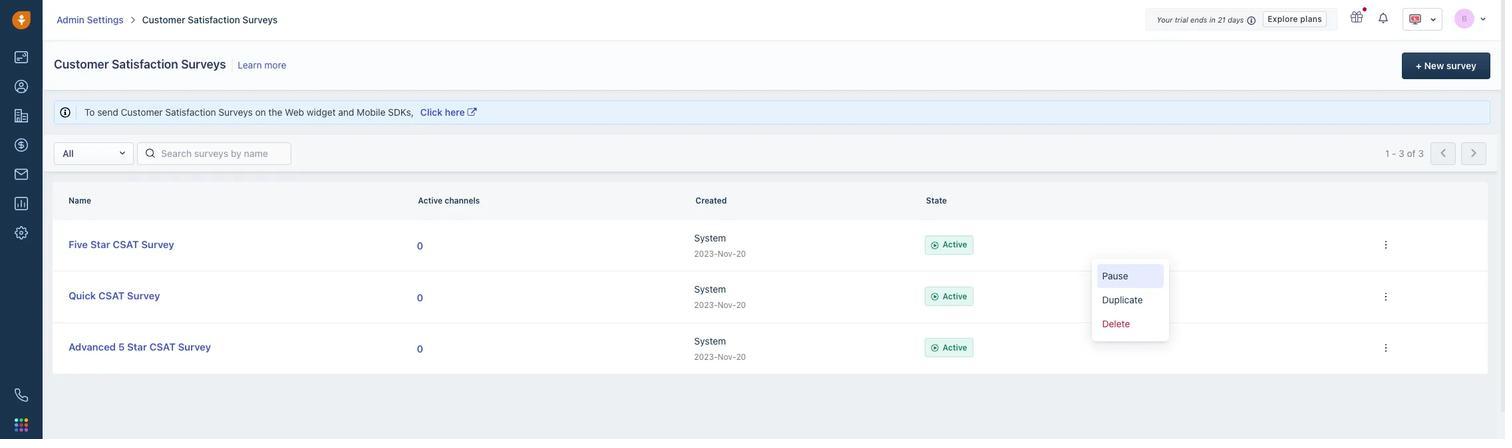 Task type: vqa. For each thing, say whether or not it's contained in the screenshot.
guide
no



Task type: describe. For each thing, give the bounding box(es) containing it.
missing translation "unavailable" for locale "en-us" image
[[1409, 13, 1422, 26]]

explore
[[1268, 14, 1298, 24]]

on
[[255, 106, 266, 118]]

new
[[1424, 60, 1444, 71]]

0 vertical spatial surveys
[[243, 14, 278, 25]]

2 vertical spatial customer
[[121, 106, 163, 118]]

click here
[[420, 106, 465, 118]]

duplicate
[[1102, 294, 1143, 306]]

phone image
[[15, 389, 28, 402]]

admin settings
[[57, 14, 124, 25]]

widget
[[307, 106, 336, 118]]

1 vertical spatial customer
[[54, 57, 109, 71]]

trial
[[1175, 15, 1188, 24]]

pause option
[[1097, 264, 1164, 288]]

+
[[1416, 60, 1422, 71]]

1 vertical spatial surveys
[[181, 57, 226, 71]]

send
[[97, 106, 118, 118]]

your trial ends in 21 days
[[1157, 15, 1244, 24]]

click here button
[[416, 105, 481, 120]]

delete
[[1102, 318, 1130, 330]]

list box containing pause
[[1092, 259, 1169, 342]]

web
[[285, 106, 304, 118]]

delete option
[[1097, 312, 1164, 336]]

in
[[1210, 15, 1216, 24]]

phone element
[[8, 382, 35, 409]]

ic_info_icon image
[[1247, 15, 1257, 26]]

1 vertical spatial satisfaction
[[112, 57, 178, 71]]



Task type: locate. For each thing, give the bounding box(es) containing it.
customer right send
[[121, 106, 163, 118]]

survey
[[1447, 60, 1477, 71]]

learn more link
[[235, 59, 286, 71]]

sdks,
[[388, 106, 414, 118]]

mobile
[[357, 106, 386, 118]]

0 vertical spatial customer
[[142, 14, 185, 25]]

0 vertical spatial customer satisfaction surveys
[[142, 14, 278, 25]]

ends
[[1191, 15, 1207, 24]]

customer
[[142, 14, 185, 25], [54, 57, 109, 71], [121, 106, 163, 118]]

explore plans button
[[1263, 11, 1327, 27]]

the
[[268, 106, 282, 118]]

to
[[85, 106, 95, 118]]

None field
[[1092, 259, 1169, 342]]

admin settings link
[[57, 13, 124, 27]]

customer satisfaction surveys up learn
[[142, 14, 278, 25]]

duplicate option
[[1097, 288, 1164, 312]]

bell regular image
[[1379, 12, 1390, 24]]

pause
[[1102, 270, 1128, 282]]

0 vertical spatial satisfaction
[[188, 14, 240, 25]]

customer satisfaction surveys down settings
[[54, 57, 226, 71]]

1 vertical spatial customer satisfaction surveys
[[54, 57, 226, 71]]

21
[[1218, 15, 1226, 24]]

ic_arrow_down image
[[1430, 15, 1437, 24]]

explore plans
[[1268, 14, 1322, 24]]

+ new survey
[[1416, 60, 1477, 71]]

list box
[[1092, 259, 1169, 342]]

surveys left learn
[[181, 57, 226, 71]]

learn more
[[238, 59, 286, 71]]

and
[[338, 106, 354, 118]]

surveys
[[243, 14, 278, 25], [181, 57, 226, 71], [219, 106, 253, 118]]

settings
[[87, 14, 124, 25]]

customer satisfaction surveys
[[142, 14, 278, 25], [54, 57, 226, 71]]

your
[[1157, 15, 1173, 24]]

learn
[[238, 59, 262, 71]]

2 vertical spatial surveys
[[219, 106, 253, 118]]

surveys up learn more link
[[243, 14, 278, 25]]

more
[[264, 59, 286, 71]]

none field containing pause
[[1092, 259, 1169, 342]]

to send customer satisfaction surveys on the web widget and mobile sdks,
[[85, 106, 416, 118]]

customer down admin settings "link"
[[54, 57, 109, 71]]

plans
[[1301, 14, 1322, 24]]

admin
[[57, 14, 84, 25]]

customer right settings
[[142, 14, 185, 25]]

surveys left on
[[219, 106, 253, 118]]

ic_arrow_down image
[[1480, 14, 1487, 22]]

days
[[1228, 15, 1244, 24]]

click
[[420, 106, 443, 118]]

external link image
[[467, 108, 477, 117]]

satisfaction
[[188, 14, 240, 25], [112, 57, 178, 71], [165, 106, 216, 118]]

freshworks switcher image
[[15, 418, 28, 432]]

here
[[445, 106, 465, 118]]

2 vertical spatial satisfaction
[[165, 106, 216, 118]]



